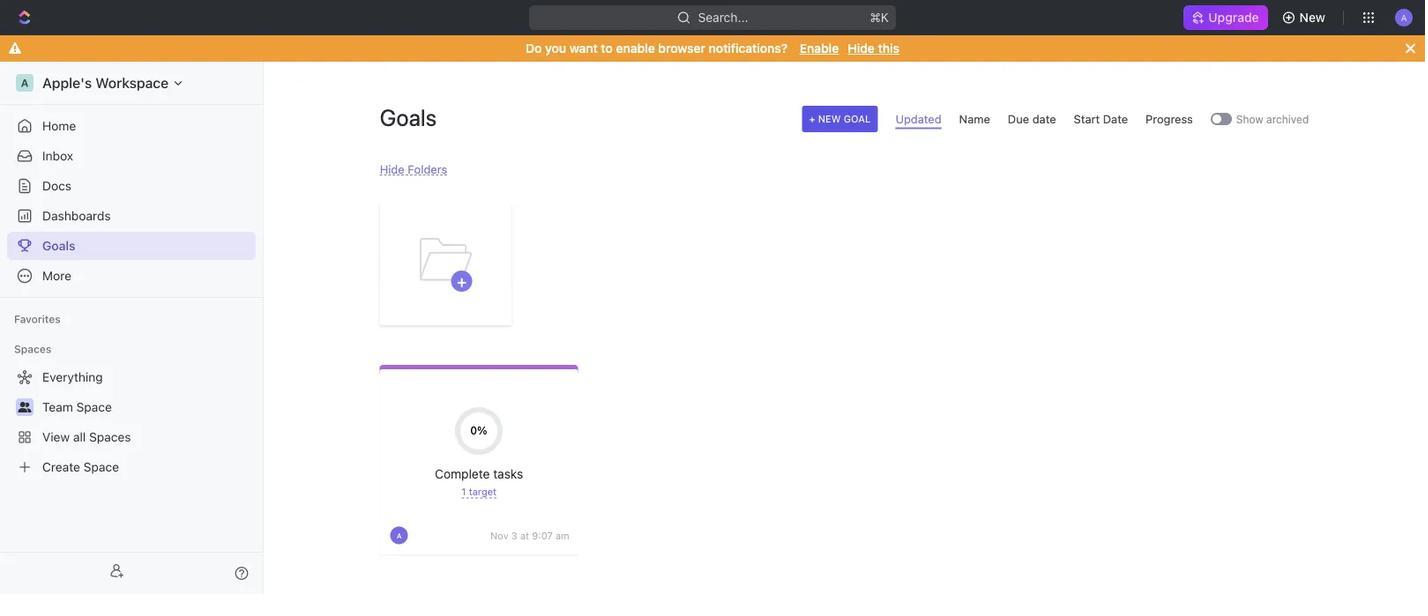 Task type: locate. For each thing, give the bounding box(es) containing it.
hide left this
[[848, 41, 875, 56]]

0 horizontal spatial goals
[[42, 239, 75, 253]]

start date
[[1074, 112, 1129, 126]]

spaces right all
[[89, 430, 131, 445]]

1 horizontal spatial a
[[397, 532, 402, 540]]

create space
[[42, 460, 119, 475]]

tree containing everything
[[7, 364, 256, 482]]

space down view all spaces at left bottom
[[84, 460, 119, 475]]

+ for + new goal
[[809, 113, 816, 125]]

target
[[469, 487, 497, 498]]

space up view all spaces at left bottom
[[76, 400, 112, 415]]

enable
[[616, 41, 655, 56]]

9:07
[[532, 530, 553, 542]]

create space link
[[7, 453, 252, 482]]

do you want to enable browser notifications? enable hide this
[[526, 41, 900, 56]]

spaces down favorites
[[14, 343, 52, 356]]

1 horizontal spatial new
[[1300, 10, 1326, 25]]

1 vertical spatial a button
[[389, 525, 410, 547]]

1 horizontal spatial spaces
[[89, 430, 131, 445]]

1 vertical spatial space
[[84, 460, 119, 475]]

home link
[[7, 112, 256, 140]]

⌘k
[[870, 10, 889, 25]]

team
[[42, 400, 73, 415]]

tree
[[7, 364, 256, 482]]

dashboards link
[[7, 202, 256, 230]]

+
[[809, 113, 816, 125], [457, 272, 467, 291]]

0 vertical spatial new
[[1300, 10, 1326, 25]]

0 vertical spatial +
[[809, 113, 816, 125]]

0 horizontal spatial a
[[21, 77, 29, 89]]

1 vertical spatial hide
[[380, 162, 405, 176]]

0 horizontal spatial spaces
[[14, 343, 52, 356]]

upgrade link
[[1184, 5, 1268, 30]]

archived
[[1267, 113, 1310, 125]]

1 vertical spatial goals
[[42, 239, 75, 253]]

upgrade
[[1209, 10, 1260, 25]]

home
[[42, 119, 76, 133]]

new right upgrade
[[1300, 10, 1326, 25]]

spaces inside tree
[[89, 430, 131, 445]]

0 vertical spatial goals
[[380, 104, 437, 131]]

a for leftmost a dropdown button
[[397, 532, 402, 540]]

goals up more
[[42, 239, 75, 253]]

1 vertical spatial spaces
[[89, 430, 131, 445]]

new inside new button
[[1300, 10, 1326, 25]]

1 horizontal spatial a button
[[1390, 4, 1419, 32]]

name
[[960, 112, 991, 126]]

user group image
[[18, 402, 31, 413]]

1 vertical spatial new
[[819, 113, 841, 125]]

create
[[42, 460, 80, 475]]

hide left folders
[[380, 162, 405, 176]]

1 vertical spatial a
[[21, 77, 29, 89]]

0 vertical spatial a
[[1402, 12, 1408, 22]]

view
[[42, 430, 70, 445]]

new button
[[1275, 4, 1337, 32]]

hide folders
[[380, 162, 447, 176]]

new left goal
[[819, 113, 841, 125]]

0 vertical spatial space
[[76, 400, 112, 415]]

docs link
[[7, 172, 256, 200]]

workspace
[[95, 75, 169, 91]]

nov 3 at 9:07 am
[[491, 530, 570, 542]]

1 vertical spatial +
[[457, 272, 467, 291]]

a
[[1402, 12, 1408, 22], [21, 77, 29, 89], [397, 532, 402, 540]]

view all spaces link
[[7, 423, 252, 452]]

updated
[[896, 112, 942, 126]]

+ for +
[[457, 272, 467, 291]]

enable
[[800, 41, 839, 56]]

inbox
[[42, 149, 73, 163]]

am
[[556, 530, 570, 542]]

space
[[76, 400, 112, 415], [84, 460, 119, 475]]

more
[[42, 269, 71, 283]]

0 horizontal spatial a button
[[389, 525, 410, 547]]

folders
[[408, 162, 447, 176]]

hide
[[848, 41, 875, 56], [380, 162, 405, 176]]

2 vertical spatial a
[[397, 532, 402, 540]]

date
[[1033, 112, 1057, 126]]

goals up hide folders
[[380, 104, 437, 131]]

apple's workspace
[[42, 75, 169, 91]]

spaces
[[14, 343, 52, 356], [89, 430, 131, 445]]

a button
[[1390, 4, 1419, 32], [389, 525, 410, 547]]

1 horizontal spatial +
[[809, 113, 816, 125]]

nov
[[491, 530, 509, 542]]

goals
[[380, 104, 437, 131], [42, 239, 75, 253]]

due date
[[1008, 112, 1057, 126]]

want
[[570, 41, 598, 56]]

1 horizontal spatial hide
[[848, 41, 875, 56]]

a for top a dropdown button
[[1402, 12, 1408, 22]]

do
[[526, 41, 542, 56]]

to
[[601, 41, 613, 56]]

goal
[[844, 113, 871, 125]]

at
[[520, 530, 529, 542]]

0 horizontal spatial +
[[457, 272, 467, 291]]

tree inside "sidebar" navigation
[[7, 364, 256, 482]]

new
[[1300, 10, 1326, 25], [819, 113, 841, 125]]

apple's
[[42, 75, 92, 91]]

progress
[[1146, 112, 1194, 126]]

2 horizontal spatial a
[[1402, 12, 1408, 22]]



Task type: describe. For each thing, give the bounding box(es) containing it.
space for team space
[[76, 400, 112, 415]]

everything
[[42, 370, 103, 385]]

favorites
[[14, 313, 61, 326]]

start
[[1074, 112, 1100, 126]]

view all spaces
[[42, 430, 131, 445]]

all
[[73, 430, 86, 445]]

more button
[[7, 262, 256, 290]]

0 vertical spatial spaces
[[14, 343, 52, 356]]

this
[[878, 41, 900, 56]]

complete
[[435, 467, 490, 481]]

+ new goal
[[809, 113, 871, 125]]

3
[[512, 530, 518, 542]]

apple's workspace, , element
[[16, 74, 34, 92]]

1 horizontal spatial goals
[[380, 104, 437, 131]]

goals inside "sidebar" navigation
[[42, 239, 75, 253]]

docs
[[42, 179, 71, 193]]

space for create space
[[84, 460, 119, 475]]

0 vertical spatial hide
[[848, 41, 875, 56]]

team space link
[[42, 394, 252, 422]]

tasks
[[493, 467, 523, 481]]

a inside navigation
[[21, 77, 29, 89]]

goals link
[[7, 232, 256, 260]]

dashboards
[[42, 209, 111, 223]]

show
[[1237, 113, 1264, 125]]

due
[[1008, 112, 1030, 126]]

date
[[1104, 112, 1129, 126]]

0 horizontal spatial hide
[[380, 162, 405, 176]]

0 horizontal spatial new
[[819, 113, 841, 125]]

favorites button
[[7, 309, 68, 330]]

complete tasks 1 target
[[435, 467, 523, 498]]

inbox link
[[7, 142, 256, 170]]

0 vertical spatial a button
[[1390, 4, 1419, 32]]

you
[[545, 41, 566, 56]]

1
[[462, 487, 466, 498]]

team space
[[42, 400, 112, 415]]

show archived
[[1237, 113, 1310, 125]]

everything link
[[7, 364, 252, 392]]

notifications?
[[709, 41, 788, 56]]

browser
[[659, 41, 706, 56]]

sidebar navigation
[[0, 62, 267, 595]]

search...
[[698, 10, 749, 25]]



Task type: vqa. For each thing, say whether or not it's contained in the screenshot.
ROW
no



